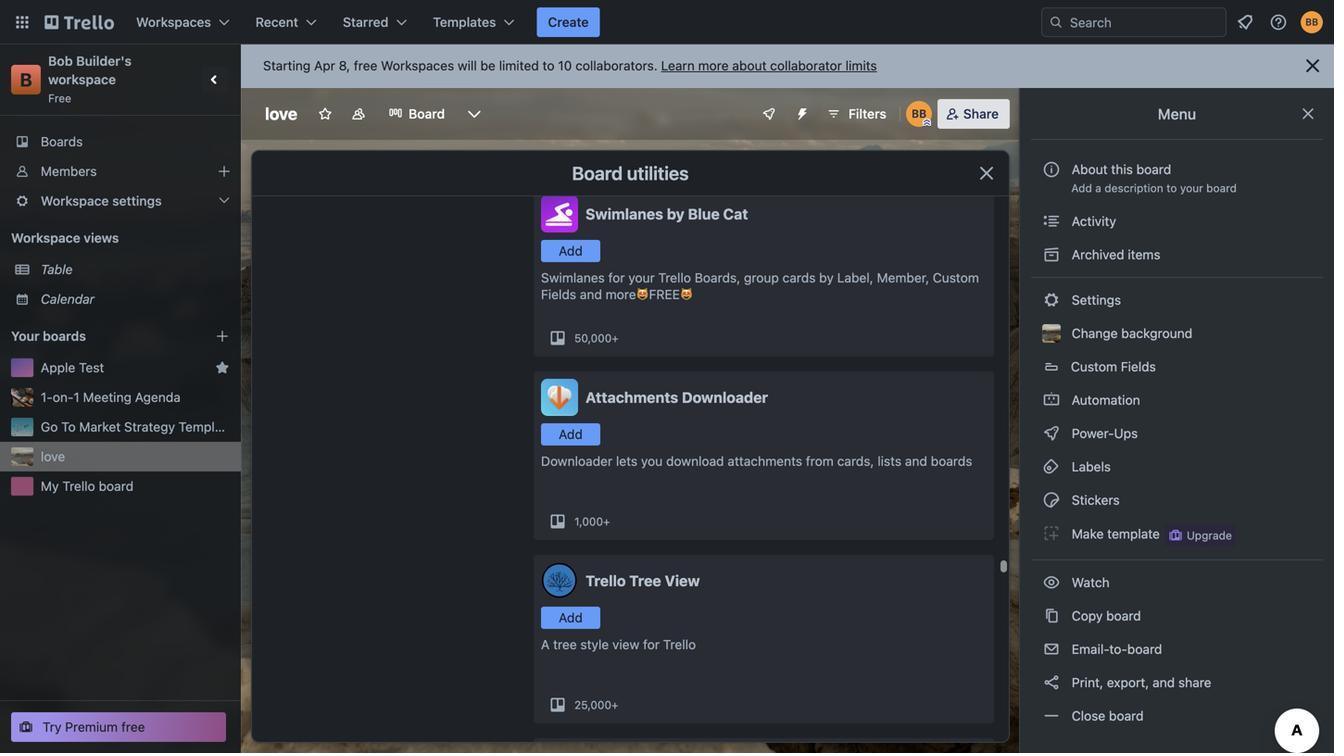 Task type: describe. For each thing, give the bounding box(es) containing it.
10
[[558, 58, 572, 73]]

customize views image
[[466, 105, 484, 123]]

a tree style view for trello
[[541, 637, 696, 653]]

go to market strategy template
[[41, 419, 234, 435]]

swimlanes for swimlanes by blue cat
[[586, 205, 664, 223]]

power-ups link
[[1032, 419, 1324, 449]]

member,
[[877, 270, 930, 286]]

sm image for email-to-board
[[1043, 641, 1061, 659]]

50,000 +
[[575, 332, 619, 345]]

to
[[61, 419, 76, 435]]

try premium free
[[43, 720, 145, 735]]

open information menu image
[[1270, 13, 1289, 32]]

b
[[20, 69, 32, 90]]

about
[[733, 58, 767, 73]]

archived items link
[[1032, 240, 1324, 270]]

apple test link
[[41, 359, 208, 377]]

Search field
[[1064, 8, 1226, 36]]

trello right my
[[62, 479, 95, 494]]

star or unstar board image
[[318, 107, 333, 121]]

watch
[[1069, 575, 1114, 591]]

1,000
[[575, 515, 604, 528]]

automation link
[[1032, 386, 1324, 415]]

board utilities
[[572, 162, 689, 184]]

more😻free😻
[[606, 287, 693, 302]]

boards,
[[695, 270, 741, 286]]

your inside about this board add a description to your board
[[1181, 182, 1204, 195]]

you
[[641, 454, 663, 469]]

change background
[[1069, 326, 1193, 341]]

workspaces inside dropdown button
[[136, 14, 211, 30]]

print,
[[1072, 675, 1104, 691]]

agenda
[[135, 390, 181, 405]]

for inside swimlanes for your trello boards, group cards by label, member, custom fields and more😻free😻
[[609, 270, 625, 286]]

fields inside button
[[1121, 359, 1157, 375]]

attachments
[[586, 389, 679, 406]]

calendar
[[41, 292, 95, 307]]

learn
[[662, 58, 695, 73]]

email-to-board
[[1069, 642, 1163, 657]]

add inside about this board add a description to your board
[[1072, 182, 1093, 195]]

share
[[1179, 675, 1212, 691]]

collaborators.
[[576, 58, 658, 73]]

labels link
[[1032, 452, 1324, 482]]

add board image
[[215, 329, 230, 344]]

copy
[[1072, 609, 1103, 624]]

more
[[699, 58, 729, 73]]

0 notifications image
[[1235, 11, 1257, 33]]

strategy
[[124, 419, 175, 435]]

ups
[[1115, 426, 1139, 441]]

25,000
[[575, 699, 612, 712]]

1-on-1 meeting agenda
[[41, 390, 181, 405]]

boards link
[[0, 127, 241, 157]]

workspaces button
[[125, 7, 241, 37]]

settings
[[112, 193, 162, 209]]

my trello board
[[41, 479, 134, 494]]

settings link
[[1032, 286, 1324, 315]]

sm image for archived items
[[1043, 246, 1061, 264]]

create
[[548, 14, 589, 30]]

to inside about this board add a description to your board
[[1167, 182, 1178, 195]]

a
[[541, 637, 550, 653]]

0 vertical spatial bob builder (bobbuilder40) image
[[1302, 11, 1324, 33]]

0 vertical spatial by
[[667, 205, 685, 223]]

share button
[[938, 99, 1010, 129]]

trello inside swimlanes for your trello boards, group cards by label, member, custom fields and more😻free😻
[[659, 270, 692, 286]]

close
[[1072, 709, 1106, 724]]

attachments downloader
[[586, 389, 769, 406]]

try premium free button
[[11, 713, 226, 743]]

boards
[[41, 134, 83, 149]]

print, export, and share link
[[1032, 668, 1324, 698]]

sm image for settings
[[1043, 291, 1061, 310]]

1 vertical spatial boards
[[931, 454, 973, 469]]

export,
[[1108, 675, 1150, 691]]

custom fields
[[1072, 359, 1157, 375]]

free
[[48, 92, 71, 105]]

board for board
[[409, 106, 445, 121]]

sm image for stickers
[[1043, 491, 1061, 510]]

add button for attachments
[[541, 424, 601, 446]]

stickers
[[1069, 493, 1120, 508]]

starting apr 8, free workspaces will be limited to 10 collaborators. learn more about collaborator limits
[[263, 58, 878, 73]]

board link
[[377, 99, 456, 129]]

be
[[481, 58, 496, 73]]

filters
[[849, 106, 887, 121]]

email-
[[1072, 642, 1110, 657]]

this
[[1112, 162, 1134, 177]]

board down love 'link'
[[99, 479, 134, 494]]

close board link
[[1032, 702, 1324, 731]]

make template
[[1069, 527, 1161, 542]]

bob builder's workspace link
[[48, 53, 135, 87]]

members link
[[0, 157, 241, 186]]

sm image for labels
[[1043, 458, 1061, 476]]

swimlanes for swimlanes for your trello boards, group cards by label, member, custom fields and more😻free😻
[[541, 270, 605, 286]]

limits
[[846, 58, 878, 73]]

filters button
[[821, 99, 893, 129]]

view
[[665, 572, 700, 590]]

1-on-1 meeting agenda link
[[41, 388, 230, 407]]

collaborator
[[771, 58, 843, 73]]

2 horizontal spatial and
[[1153, 675, 1176, 691]]

love inside board name text field
[[265, 104, 298, 124]]

workspace for workspace views
[[11, 230, 80, 246]]

power-
[[1072, 426, 1115, 441]]

labels
[[1069, 459, 1112, 475]]

my
[[41, 479, 59, 494]]

search image
[[1049, 15, 1064, 30]]

settings
[[1069, 292, 1122, 308]]

apple
[[41, 360, 75, 375]]

sm image for watch
[[1043, 574, 1061, 592]]

1 vertical spatial +
[[604, 515, 611, 528]]

starred
[[343, 14, 389, 30]]

cards
[[783, 270, 816, 286]]

+ for view
[[612, 699, 619, 712]]

8,
[[339, 58, 350, 73]]

workspace visible image
[[351, 107, 366, 121]]

sm image for automation
[[1043, 391, 1061, 410]]

go
[[41, 419, 58, 435]]

+ for blue
[[612, 332, 619, 345]]

Board name text field
[[256, 99, 307, 129]]

0 horizontal spatial to
[[543, 58, 555, 73]]



Task type: vqa. For each thing, say whether or not it's contained in the screenshot.
Create from template… image
no



Task type: locate. For each thing, give the bounding box(es) containing it.
sm image inside the email-to-board link
[[1043, 641, 1061, 659]]

to up activity link
[[1167, 182, 1178, 195]]

board down export,
[[1110, 709, 1144, 724]]

board inside 'link'
[[1110, 709, 1144, 724]]

free right the 8,
[[354, 58, 378, 73]]

sm image
[[1043, 246, 1061, 264], [1043, 291, 1061, 310], [1043, 391, 1061, 410], [1043, 525, 1061, 543], [1043, 607, 1061, 626], [1043, 641, 1061, 659], [1043, 707, 1061, 726]]

0 horizontal spatial downloader
[[541, 454, 613, 469]]

0 horizontal spatial board
[[409, 106, 445, 121]]

1 vertical spatial custom
[[1072, 359, 1118, 375]]

workspace
[[41, 193, 109, 209], [11, 230, 80, 246]]

sm image for activity
[[1043, 212, 1061, 231]]

1 horizontal spatial boards
[[931, 454, 973, 469]]

swimlanes down the board utilities
[[586, 205, 664, 223]]

workspace for workspace settings
[[41, 193, 109, 209]]

create button
[[537, 7, 600, 37]]

lets
[[616, 454, 638, 469]]

activity
[[1069, 214, 1117, 229]]

add button for trello
[[541, 607, 601, 629]]

template
[[179, 419, 234, 435]]

trello right view
[[664, 637, 696, 653]]

workspace views
[[11, 230, 119, 246]]

1-
[[41, 390, 53, 405]]

your up activity link
[[1181, 182, 1204, 195]]

add for swimlanes by blue cat
[[559, 243, 583, 259]]

automation
[[1069, 393, 1141, 408]]

table
[[41, 262, 73, 277]]

0 horizontal spatial bob builder (bobbuilder40) image
[[906, 101, 932, 127]]

2 vertical spatial add button
[[541, 607, 601, 629]]

bob builder (bobbuilder40) image right open information menu image
[[1302, 11, 1324, 33]]

board left the utilities
[[572, 162, 623, 184]]

1 horizontal spatial fields
[[1121, 359, 1157, 375]]

members
[[41, 164, 97, 179]]

sm image inside stickers 'link'
[[1043, 491, 1061, 510]]

3 sm image from the top
[[1043, 458, 1061, 476]]

sm image left stickers
[[1043, 491, 1061, 510]]

+ down a tree style view for trello in the bottom of the page
[[612, 699, 619, 712]]

bob builder's workspace free
[[48, 53, 135, 105]]

1 vertical spatial workspace
[[11, 230, 80, 246]]

your boards with 5 items element
[[11, 325, 187, 348]]

to-
[[1110, 642, 1128, 657]]

utilities
[[627, 162, 689, 184]]

25,000 +
[[575, 699, 619, 712]]

templates button
[[422, 7, 526, 37]]

sm image left activity
[[1043, 212, 1061, 231]]

7 sm image from the top
[[1043, 707, 1061, 726]]

add up 50,000 on the left of the page
[[559, 243, 583, 259]]

starred icon image
[[215, 361, 230, 375]]

1 horizontal spatial your
[[1181, 182, 1204, 195]]

market
[[79, 419, 121, 435]]

1 horizontal spatial love
[[265, 104, 298, 124]]

+ up the trello tree view
[[604, 515, 611, 528]]

0 vertical spatial love
[[265, 104, 298, 124]]

and right "lists"
[[906, 454, 928, 469]]

sm image for make template
[[1043, 525, 1061, 543]]

swimlanes
[[586, 205, 664, 223], [541, 270, 605, 286]]

workspace settings button
[[0, 186, 241, 216]]

sm image
[[1043, 212, 1061, 231], [1043, 425, 1061, 443], [1043, 458, 1061, 476], [1043, 491, 1061, 510], [1043, 574, 1061, 592], [1043, 674, 1061, 692]]

change background link
[[1032, 319, 1324, 349]]

boards
[[43, 329, 86, 344], [931, 454, 973, 469]]

archived
[[1072, 247, 1125, 262]]

0 vertical spatial and
[[580, 287, 602, 302]]

sm image left archived on the right
[[1043, 246, 1061, 264]]

test
[[79, 360, 104, 375]]

by
[[667, 205, 685, 223], [820, 270, 834, 286]]

premium
[[65, 720, 118, 735]]

boards right "lists"
[[931, 454, 973, 469]]

4 sm image from the top
[[1043, 491, 1061, 510]]

0 horizontal spatial custom
[[933, 270, 980, 286]]

2 add button from the top
[[541, 424, 601, 446]]

stickers link
[[1032, 486, 1324, 515]]

love left star or unstar board icon
[[265, 104, 298, 124]]

downloader
[[682, 389, 769, 406], [541, 454, 613, 469]]

sm image left watch
[[1043, 574, 1061, 592]]

1 horizontal spatial for
[[643, 637, 660, 653]]

add up the tree
[[559, 610, 583, 626]]

love up my
[[41, 449, 65, 464]]

0 vertical spatial add button
[[541, 240, 601, 262]]

swimlanes up 50,000 on the left of the page
[[541, 270, 605, 286]]

board for board utilities
[[572, 162, 623, 184]]

and left share
[[1153, 675, 1176, 691]]

4 sm image from the top
[[1043, 525, 1061, 543]]

1 horizontal spatial by
[[820, 270, 834, 286]]

sm image left settings
[[1043, 291, 1061, 310]]

1
[[74, 390, 79, 405]]

workspace navigation collapse icon image
[[202, 67, 228, 93]]

for up more😻free😻
[[609, 270, 625, 286]]

1 horizontal spatial free
[[354, 58, 378, 73]]

workspace up table
[[11, 230, 80, 246]]

downloader left lets
[[541, 454, 613, 469]]

starred button
[[332, 7, 418, 37]]

starting
[[263, 58, 311, 73]]

custom fields button
[[1032, 352, 1324, 382]]

1 horizontal spatial downloader
[[682, 389, 769, 406]]

and
[[580, 287, 602, 302], [906, 454, 928, 469], [1153, 675, 1176, 691]]

builder's
[[76, 53, 132, 69]]

add button up the tree
[[541, 607, 601, 629]]

primary element
[[0, 0, 1335, 44]]

fields up 50,000 on the left of the page
[[541, 287, 577, 302]]

sm image inside activity link
[[1043, 212, 1061, 231]]

learn more about collaborator limits link
[[662, 58, 878, 73]]

sm image left power-
[[1043, 425, 1061, 443]]

0 horizontal spatial boards
[[43, 329, 86, 344]]

1 horizontal spatial bob builder (bobbuilder40) image
[[1302, 11, 1324, 33]]

cards,
[[838, 454, 875, 469]]

bob builder (bobbuilder40) image
[[1302, 11, 1324, 33], [906, 101, 932, 127]]

by left blue
[[667, 205, 685, 223]]

downloader lets you download attachments from cards, lists and boards
[[541, 454, 973, 469]]

attachments
[[728, 454, 803, 469]]

trello up more😻free😻
[[659, 270, 692, 286]]

1 vertical spatial board
[[572, 162, 623, 184]]

menu
[[1159, 105, 1197, 123]]

automation image
[[788, 99, 814, 125]]

by inside swimlanes for your trello boards, group cards by label, member, custom fields and more😻free😻
[[820, 270, 834, 286]]

sm image left the labels
[[1043, 458, 1061, 476]]

0 vertical spatial workspaces
[[136, 14, 211, 30]]

add
[[1072, 182, 1093, 195], [559, 243, 583, 259], [559, 427, 583, 442], [559, 610, 583, 626]]

try
[[43, 720, 62, 735]]

+ down more😻free😻
[[612, 332, 619, 345]]

0 vertical spatial fields
[[541, 287, 577, 302]]

sm image inside power-ups link
[[1043, 425, 1061, 443]]

sm image for close board
[[1043, 707, 1061, 726]]

0 horizontal spatial fields
[[541, 287, 577, 302]]

share
[[964, 106, 999, 121]]

5 sm image from the top
[[1043, 574, 1061, 592]]

3 sm image from the top
[[1043, 391, 1061, 410]]

0 vertical spatial to
[[543, 58, 555, 73]]

sm image left "copy"
[[1043, 607, 1061, 626]]

add button up 50,000 on the left of the page
[[541, 240, 601, 262]]

board up to-
[[1107, 609, 1142, 624]]

copy board
[[1069, 609, 1142, 624]]

sm image for power-ups
[[1043, 425, 1061, 443]]

board up description
[[1137, 162, 1172, 177]]

1 vertical spatial for
[[643, 637, 660, 653]]

0 vertical spatial downloader
[[682, 389, 769, 406]]

and inside swimlanes for your trello boards, group cards by label, member, custom fields and more😻free😻
[[580, 287, 602, 302]]

1 horizontal spatial custom
[[1072, 359, 1118, 375]]

5 sm image from the top
[[1043, 607, 1061, 626]]

for right view
[[643, 637, 660, 653]]

templates
[[433, 14, 496, 30]]

power ups image
[[762, 107, 777, 121]]

0 horizontal spatial for
[[609, 270, 625, 286]]

a
[[1096, 182, 1102, 195]]

sm image left make
[[1043, 525, 1061, 543]]

tree
[[630, 572, 662, 590]]

upgrade
[[1187, 529, 1233, 542]]

love inside 'link'
[[41, 449, 65, 464]]

custom inside swimlanes for your trello boards, group cards by label, member, custom fields and more😻free😻
[[933, 270, 980, 286]]

will
[[458, 58, 477, 73]]

1 vertical spatial downloader
[[541, 454, 613, 469]]

1 vertical spatial fields
[[1121, 359, 1157, 375]]

sm image inside watch link
[[1043, 574, 1061, 592]]

lists
[[878, 454, 902, 469]]

fields
[[541, 287, 577, 302], [1121, 359, 1157, 375]]

0 vertical spatial workspace
[[41, 193, 109, 209]]

0 vertical spatial custom
[[933, 270, 980, 286]]

sm image inside the settings link
[[1043, 291, 1061, 310]]

board left 'customize views' image
[[409, 106, 445, 121]]

workspaces up board link
[[381, 58, 454, 73]]

your boards
[[11, 329, 86, 344]]

1 horizontal spatial workspaces
[[381, 58, 454, 73]]

6 sm image from the top
[[1043, 674, 1061, 692]]

sm image for copy board
[[1043, 607, 1061, 626]]

1 sm image from the top
[[1043, 246, 1061, 264]]

workspace inside popup button
[[41, 193, 109, 209]]

background
[[1122, 326, 1193, 341]]

custom down 'change'
[[1072, 359, 1118, 375]]

sm image for print, export, and share
[[1043, 674, 1061, 692]]

custom right member,
[[933, 270, 980, 286]]

this member is an admin of this board. image
[[923, 119, 931, 127]]

calendar link
[[41, 290, 230, 309]]

sm image inside copy board link
[[1043, 607, 1061, 626]]

add button down attachments
[[541, 424, 601, 446]]

1 vertical spatial to
[[1167, 182, 1178, 195]]

2 sm image from the top
[[1043, 291, 1061, 310]]

sm image inside close board 'link'
[[1043, 707, 1061, 726]]

downloader up download
[[682, 389, 769, 406]]

0 vertical spatial board
[[409, 106, 445, 121]]

1 vertical spatial by
[[820, 270, 834, 286]]

go to market strategy template link
[[41, 418, 234, 437]]

free inside button
[[121, 720, 145, 735]]

by right cards on the top of the page
[[820, 270, 834, 286]]

2 sm image from the top
[[1043, 425, 1061, 443]]

sm image inside automation link
[[1043, 391, 1061, 410]]

from
[[806, 454, 834, 469]]

board inside board link
[[409, 106, 445, 121]]

2 vertical spatial +
[[612, 699, 619, 712]]

0 vertical spatial for
[[609, 270, 625, 286]]

0 horizontal spatial and
[[580, 287, 602, 302]]

1 vertical spatial free
[[121, 720, 145, 735]]

0 horizontal spatial by
[[667, 205, 685, 223]]

1 horizontal spatial board
[[572, 162, 623, 184]]

recent
[[256, 14, 299, 30]]

fields inside swimlanes for your trello boards, group cards by label, member, custom fields and more😻free😻
[[541, 287, 577, 302]]

workspaces up workspace navigation collapse icon
[[136, 14, 211, 30]]

my trello board link
[[41, 477, 230, 496]]

add for trello tree view
[[559, 610, 583, 626]]

add up 1,000
[[559, 427, 583, 442]]

custom inside button
[[1072, 359, 1118, 375]]

0 vertical spatial boards
[[43, 329, 86, 344]]

sm image left automation
[[1043, 391, 1061, 410]]

your up more😻free😻
[[629, 270, 655, 286]]

0 horizontal spatial love
[[41, 449, 65, 464]]

1 vertical spatial your
[[629, 270, 655, 286]]

close board
[[1069, 709, 1144, 724]]

1 vertical spatial love
[[41, 449, 65, 464]]

6 sm image from the top
[[1043, 641, 1061, 659]]

board up activity link
[[1207, 182, 1238, 195]]

add for attachments downloader
[[559, 427, 583, 442]]

0 horizontal spatial your
[[629, 270, 655, 286]]

boards up "apple"
[[43, 329, 86, 344]]

swimlanes by blue cat
[[586, 205, 749, 223]]

+
[[612, 332, 619, 345], [604, 515, 611, 528], [612, 699, 619, 712]]

upgrade button
[[1165, 525, 1236, 547]]

back to home image
[[44, 7, 114, 37]]

workspace down members
[[41, 193, 109, 209]]

workspace settings
[[41, 193, 162, 209]]

bob builder (bobbuilder40) image right filters
[[906, 101, 932, 127]]

blue
[[688, 205, 720, 223]]

sm image left print,
[[1043, 674, 1061, 692]]

to left 10
[[543, 58, 555, 73]]

0 vertical spatial +
[[612, 332, 619, 345]]

0 vertical spatial swimlanes
[[586, 205, 664, 223]]

1,000 +
[[575, 515, 611, 528]]

trello left tree
[[586, 572, 626, 590]]

apple test
[[41, 360, 104, 375]]

sm image inside the labels 'link'
[[1043, 458, 1061, 476]]

1 vertical spatial add button
[[541, 424, 601, 446]]

workspace
[[48, 72, 116, 87]]

1 vertical spatial swimlanes
[[541, 270, 605, 286]]

1 vertical spatial workspaces
[[381, 58, 454, 73]]

view
[[613, 637, 640, 653]]

change
[[1072, 326, 1119, 341]]

1 vertical spatial bob builder (bobbuilder40) image
[[906, 101, 932, 127]]

add button for swimlanes
[[541, 240, 601, 262]]

limited
[[499, 58, 539, 73]]

sm image inside print, export, and share link
[[1043, 674, 1061, 692]]

about
[[1072, 162, 1108, 177]]

to
[[543, 58, 555, 73], [1167, 182, 1178, 195]]

free right the premium
[[121, 720, 145, 735]]

0 vertical spatial your
[[1181, 182, 1204, 195]]

and up 50,000 on the left of the page
[[580, 287, 602, 302]]

cat
[[724, 205, 749, 223]]

sm image left email-
[[1043, 641, 1061, 659]]

table link
[[41, 260, 230, 279]]

1 add button from the top
[[541, 240, 601, 262]]

2 vertical spatial and
[[1153, 675, 1176, 691]]

sm image left close
[[1043, 707, 1061, 726]]

sm image inside 'archived items' link
[[1043, 246, 1061, 264]]

1 vertical spatial and
[[906, 454, 928, 469]]

fields down the change background
[[1121, 359, 1157, 375]]

3 add button from the top
[[541, 607, 601, 629]]

0 horizontal spatial free
[[121, 720, 145, 735]]

your inside swimlanes for your trello boards, group cards by label, member, custom fields and more😻free😻
[[629, 270, 655, 286]]

power-ups
[[1069, 426, 1142, 441]]

1 horizontal spatial and
[[906, 454, 928, 469]]

board up "print, export, and share"
[[1128, 642, 1163, 657]]

1 horizontal spatial to
[[1167, 182, 1178, 195]]

add left a
[[1072, 182, 1093, 195]]

about this board add a description to your board
[[1072, 162, 1238, 195]]

0 horizontal spatial workspaces
[[136, 14, 211, 30]]

1 sm image from the top
[[1043, 212, 1061, 231]]

0 vertical spatial free
[[354, 58, 378, 73]]

swimlanes inside swimlanes for your trello boards, group cards by label, member, custom fields and more😻free😻
[[541, 270, 605, 286]]



